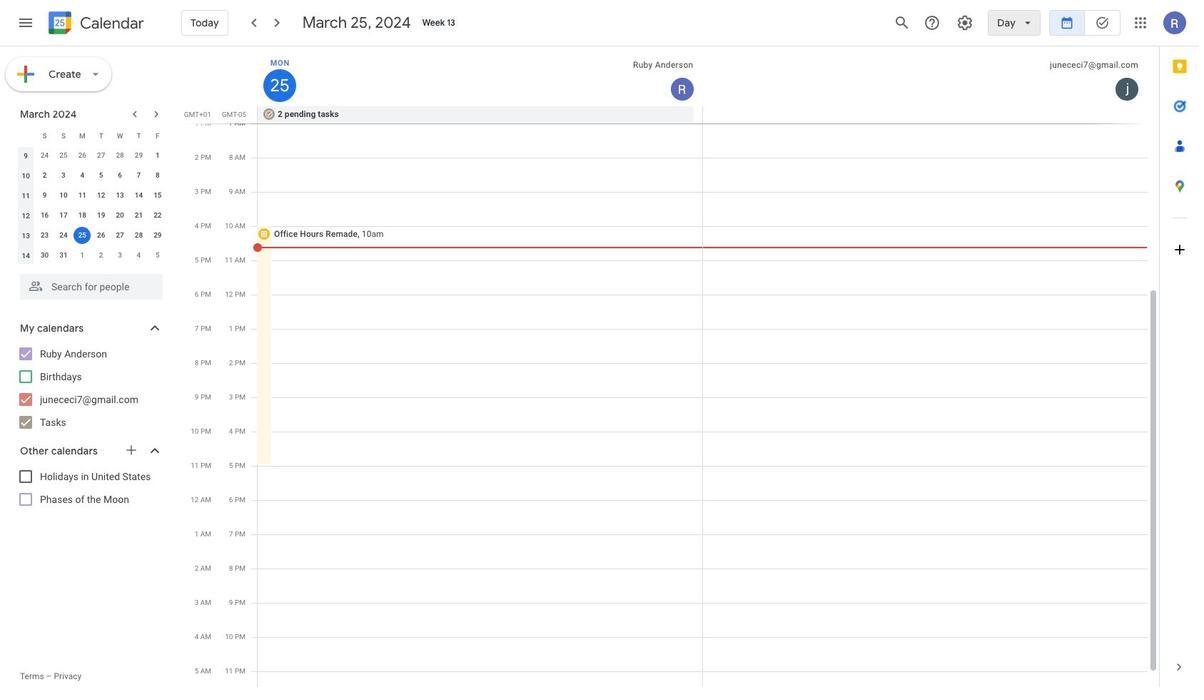 Task type: vqa. For each thing, say whether or not it's contained in the screenshot.
27 ELEMENT
yes



Task type: locate. For each thing, give the bounding box(es) containing it.
14 element
[[130, 187, 147, 204]]

9 element
[[36, 187, 53, 204]]

0 horizontal spatial column header
[[16, 126, 35, 146]]

my calendars list
[[3, 343, 177, 434]]

grid
[[183, 46, 1160, 688]]

None search field
[[0, 268, 177, 300]]

other calendars list
[[3, 466, 177, 511]]

10 element
[[55, 187, 72, 204]]

17 element
[[55, 207, 72, 224]]

april 1 element
[[74, 247, 91, 264]]

tab list
[[1160, 46, 1200, 648]]

26 element
[[93, 227, 110, 244]]

april 5 element
[[149, 247, 166, 264]]

0 vertical spatial column header
[[258, 46, 703, 106]]

add other calendars image
[[124, 443, 139, 458]]

row group
[[16, 146, 167, 266]]

column header
[[258, 46, 703, 106], [16, 126, 35, 146]]

1 horizontal spatial column header
[[258, 46, 703, 106]]

monday, march 25, today element
[[263, 69, 296, 102]]

18 element
[[74, 207, 91, 224]]

heading
[[77, 15, 144, 32]]

23 element
[[36, 227, 53, 244]]

row
[[251, 106, 1160, 124], [16, 126, 167, 146], [16, 146, 167, 166], [16, 166, 167, 186], [16, 186, 167, 206], [16, 206, 167, 226], [16, 226, 167, 246], [16, 246, 167, 266]]

cell
[[73, 226, 92, 246]]

1 vertical spatial column header
[[16, 126, 35, 146]]

8 element
[[149, 167, 166, 184]]



Task type: describe. For each thing, give the bounding box(es) containing it.
6 element
[[111, 167, 129, 184]]

february 28 element
[[111, 147, 129, 164]]

cell inside march 2024 grid
[[73, 226, 92, 246]]

24 element
[[55, 227, 72, 244]]

22 element
[[149, 207, 166, 224]]

calendar element
[[46, 9, 144, 40]]

13 element
[[111, 187, 129, 204]]

row group inside march 2024 grid
[[16, 146, 167, 266]]

2 element
[[36, 167, 53, 184]]

1 element
[[149, 147, 166, 164]]

28 element
[[130, 227, 147, 244]]

3 element
[[55, 167, 72, 184]]

16 element
[[36, 207, 53, 224]]

30 element
[[36, 247, 53, 264]]

settings menu image
[[957, 14, 974, 31]]

19 element
[[93, 207, 110, 224]]

15 element
[[149, 187, 166, 204]]

29 element
[[149, 227, 166, 244]]

february 24 element
[[36, 147, 53, 164]]

31 element
[[55, 247, 72, 264]]

column header inside march 2024 grid
[[16, 126, 35, 146]]

april 4 element
[[130, 247, 147, 264]]

february 26 element
[[74, 147, 91, 164]]

11 element
[[74, 187, 91, 204]]

7 element
[[130, 167, 147, 184]]

25, today element
[[74, 227, 91, 244]]

april 2 element
[[93, 247, 110, 264]]

4 element
[[74, 167, 91, 184]]

20 element
[[111, 207, 129, 224]]

27 element
[[111, 227, 129, 244]]

february 27 element
[[93, 147, 110, 164]]

5 element
[[93, 167, 110, 184]]

march 2024 grid
[[14, 126, 167, 266]]

april 3 element
[[111, 247, 129, 264]]

main drawer image
[[17, 14, 34, 31]]

february 25 element
[[55, 147, 72, 164]]

12 element
[[93, 187, 110, 204]]

Search for people text field
[[29, 274, 154, 300]]

21 element
[[130, 207, 147, 224]]

heading inside calendar element
[[77, 15, 144, 32]]

february 29 element
[[130, 147, 147, 164]]



